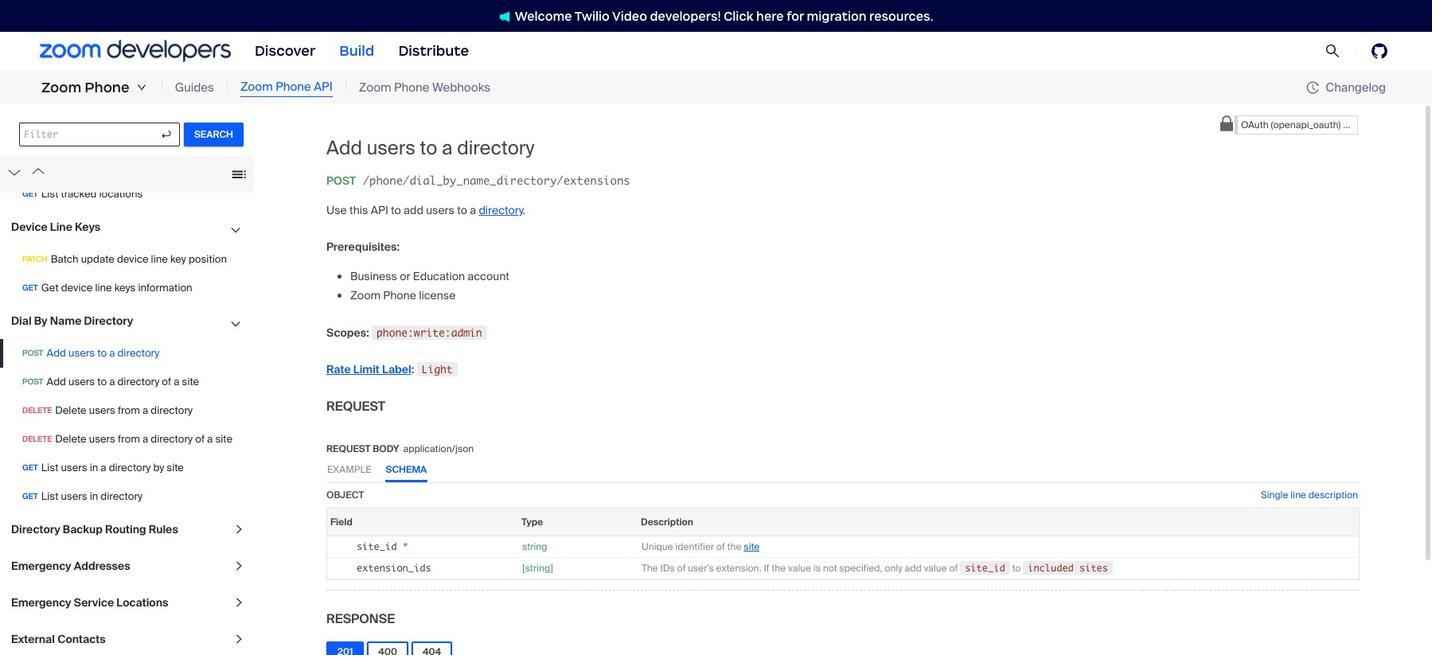 Task type: describe. For each thing, give the bounding box(es) containing it.
0 vertical spatial string
[[522, 541, 547, 553]]

github image
[[1372, 43, 1388, 59]]

twilio
[[575, 8, 610, 23]]

zoom for zoom phone webhooks
[[359, 79, 391, 95]]

phone for zoom phone
[[85, 79, 130, 96]]

body
[[373, 443, 399, 455]]

click
[[724, 8, 754, 23]]

guides link
[[175, 79, 214, 97]]

*
[[403, 541, 408, 552]]

notification image
[[499, 11, 510, 22]]

guides
[[175, 79, 214, 95]]

history image
[[1307, 81, 1320, 94]]

zoom developer logo image
[[40, 40, 231, 62]]

type
[[522, 516, 543, 529]]

here
[[757, 8, 784, 23]]

zoom phone api link
[[240, 78, 333, 97]]

zoom phone webhooks
[[359, 79, 491, 95]]

webhooks
[[432, 79, 491, 95]]

developers!
[[650, 8, 721, 23]]

[ string ]
[[522, 562, 553, 575]]



Task type: locate. For each thing, give the bounding box(es) containing it.
phone
[[85, 79, 130, 96], [276, 79, 311, 95], [394, 79, 430, 95]]

for
[[787, 8, 804, 23]]

phone for zoom phone api
[[276, 79, 311, 95]]

resources.
[[870, 8, 934, 23]]

zoom for zoom phone
[[41, 79, 81, 96]]

zoom for zoom phone api
[[240, 79, 273, 95]]

]
[[550, 562, 553, 575]]

video
[[612, 8, 647, 23]]

request body application/json
[[327, 443, 474, 455]]

[
[[522, 562, 525, 575]]

request up body
[[327, 398, 386, 415]]

single
[[1261, 489, 1289, 501]]

zoom phone api
[[240, 79, 333, 95]]

1 horizontal spatial phone
[[276, 79, 311, 95]]

0 horizontal spatial phone
[[85, 79, 130, 96]]

site_id *
[[357, 541, 408, 552]]

3 zoom from the left
[[359, 79, 391, 95]]

migration
[[807, 8, 867, 23]]

changelog
[[1326, 79, 1387, 95]]

extension_ids
[[357, 562, 431, 574]]

1 zoom from the left
[[41, 79, 81, 96]]

zoom inside the zoom phone webhooks link
[[359, 79, 391, 95]]

search image
[[1326, 44, 1340, 58], [1326, 44, 1340, 58]]

object
[[327, 489, 364, 501]]

phone left 'api' on the top of the page
[[276, 79, 311, 95]]

2 zoom from the left
[[240, 79, 273, 95]]

response
[[327, 611, 395, 627]]

1 vertical spatial request
[[327, 443, 371, 455]]

1 request from the top
[[327, 398, 386, 415]]

phone for zoom phone webhooks
[[394, 79, 430, 95]]

2 phone from the left
[[276, 79, 311, 95]]

single line description
[[1261, 489, 1359, 501]]

history image
[[1307, 81, 1326, 94]]

string up "[ string ]"
[[522, 541, 547, 553]]

phone left webhooks
[[394, 79, 430, 95]]

line
[[1291, 489, 1307, 501]]

zoom phone
[[41, 79, 130, 96]]

0 vertical spatial request
[[327, 398, 386, 415]]

notification image
[[499, 11, 515, 22]]

request
[[327, 398, 386, 415], [327, 443, 371, 455]]

request left body
[[327, 443, 371, 455]]

api
[[314, 79, 333, 95]]

down image
[[137, 83, 146, 92]]

0 horizontal spatial zoom
[[41, 79, 81, 96]]

string down type on the left of page
[[525, 562, 550, 575]]

welcome twilio video developers! click here for migration resources.
[[515, 8, 934, 23]]

2 horizontal spatial zoom
[[359, 79, 391, 95]]

phone left down icon
[[85, 79, 130, 96]]

2 request from the top
[[327, 443, 371, 455]]

string
[[522, 541, 547, 553], [525, 562, 550, 575]]

2 horizontal spatial phone
[[394, 79, 430, 95]]

welcome twilio video developers! click here for migration resources. link
[[483, 8, 950, 24]]

1 vertical spatial string
[[525, 562, 550, 575]]

application/json
[[403, 443, 474, 455]]

3 phone from the left
[[394, 79, 430, 95]]

1 horizontal spatial zoom
[[240, 79, 273, 95]]

request for request body application/json
[[327, 443, 371, 455]]

welcome
[[515, 8, 572, 23]]

changelog link
[[1307, 79, 1387, 95]]

github image
[[1372, 43, 1388, 59]]

zoom
[[41, 79, 81, 96], [240, 79, 273, 95], [359, 79, 391, 95]]

zoom inside zoom phone api link
[[240, 79, 273, 95]]

1 phone from the left
[[85, 79, 130, 96]]

description
[[1309, 489, 1359, 501]]

zoom phone webhooks link
[[359, 79, 491, 97]]

request for request
[[327, 398, 386, 415]]

field
[[331, 516, 353, 529]]

site_id
[[357, 541, 397, 552]]



Task type: vqa. For each thing, say whether or not it's contained in the screenshot.
second date-time from the bottom
no



